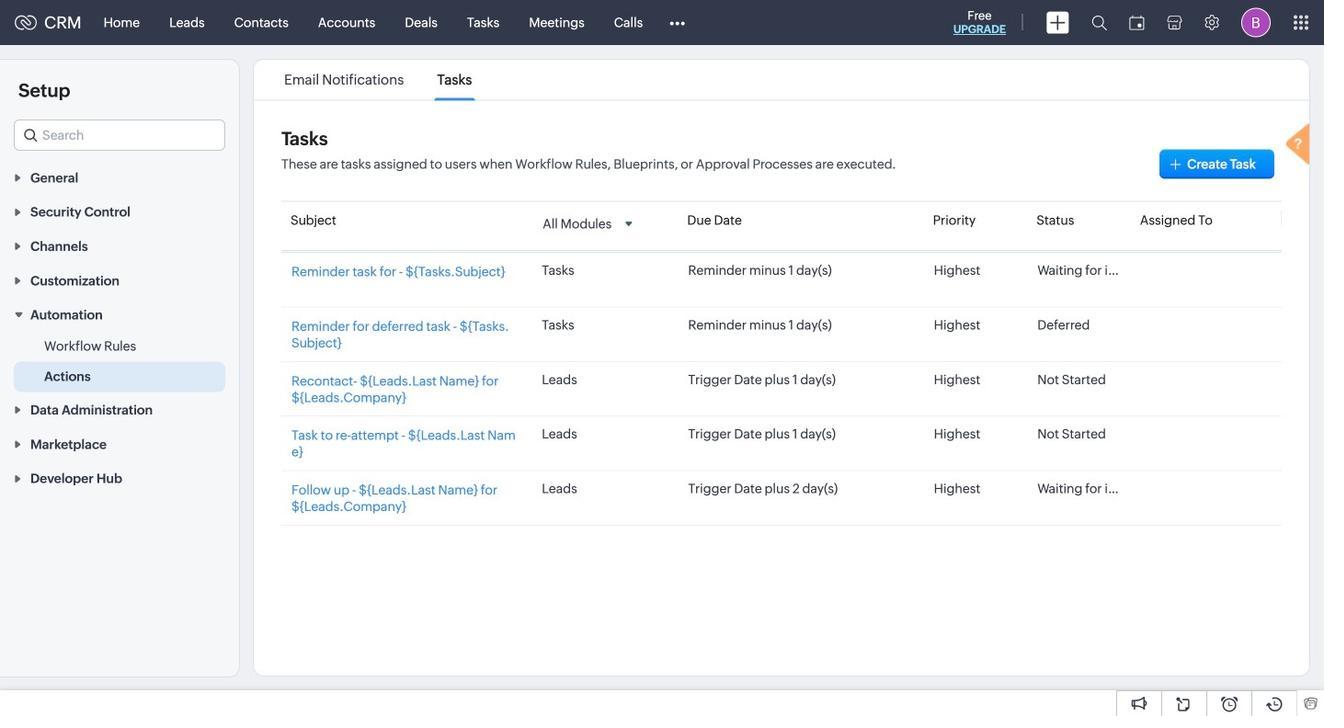 Task type: locate. For each thing, give the bounding box(es) containing it.
None field
[[14, 120, 225, 151], [537, 210, 640, 242], [537, 210, 640, 242]]

region
[[0, 332, 239, 393]]

create menu element
[[1036, 0, 1081, 45]]

profile image
[[1242, 8, 1271, 37]]

list
[[268, 60, 489, 100]]

create menu image
[[1047, 11, 1070, 34]]

logo image
[[15, 15, 37, 30]]

search image
[[1092, 15, 1108, 30]]

profile element
[[1231, 0, 1282, 45]]

none field search
[[14, 120, 225, 151]]

Other Modules field
[[658, 8, 698, 37]]

calendar image
[[1130, 15, 1145, 30]]



Task type: describe. For each thing, give the bounding box(es) containing it.
Search text field
[[15, 121, 224, 150]]

search element
[[1081, 0, 1119, 45]]



Task type: vqa. For each thing, say whether or not it's contained in the screenshot.
Type here text box
no



